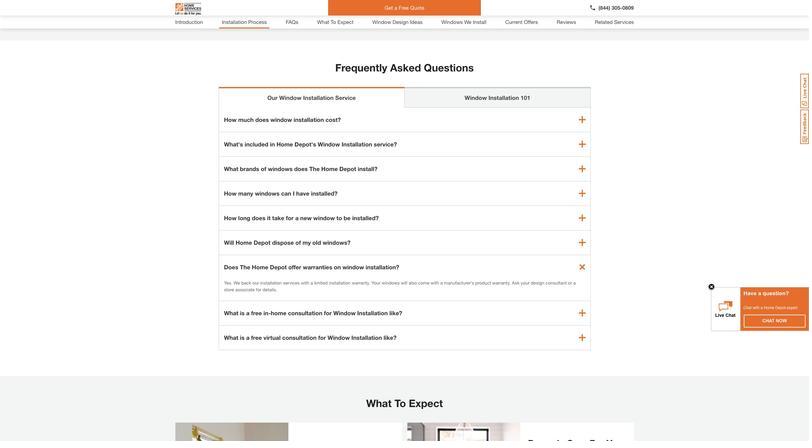 Task type: describe. For each thing, give the bounding box(es) containing it.
much
[[238, 116, 254, 123]]

chat
[[763, 318, 775, 323]]

a left the in-
[[246, 309, 250, 316]]

a left new
[[296, 214, 299, 221]]

1 horizontal spatial with
[[431, 280, 440, 285]]

come
[[419, 280, 430, 285]]

our
[[268, 94, 278, 101]]

or
[[569, 280, 573, 285]]

yes.
[[224, 280, 233, 285]]

get a free quote
[[385, 5, 425, 11]]

ask
[[513, 280, 520, 285]]

what for virtual
[[224, 334, 239, 341]]

live chat image
[[801, 74, 810, 108]]

a left virtual
[[246, 334, 250, 341]]

installation?
[[366, 263, 400, 270]]

a inside button
[[395, 5, 398, 11]]

for down what is a free in-home consultation for window installation like?
[[319, 334, 326, 341]]

0 horizontal spatial installed?
[[311, 190, 338, 197]]

have
[[297, 190, 310, 197]]

what brands of windows does the home depot install?
[[224, 165, 378, 172]]

chat with a home depot expert.
[[744, 306, 800, 310]]

for right "take"
[[286, 214, 294, 221]]

windows inside yes. we back our installation services with a limited installation warranty. your windows will also come with a manufacturer's product warranty. ask your design consultant or a store associate for details.
[[382, 280, 400, 285]]

2 horizontal spatial installation
[[329, 280, 351, 285]]

process
[[248, 19, 267, 25]]

get a free quote button
[[328, 0, 481, 16]]

have
[[744, 290, 757, 296]]

home down the 'what's included in home depot's window installation service?'
[[322, 165, 338, 172]]

does
[[224, 263, 239, 270]]

we for windows
[[465, 19, 472, 25]]

window installation 101
[[465, 94, 531, 101]]

depot left dispose
[[254, 239, 271, 246]]

get
[[385, 5, 393, 11]]

included
[[245, 141, 269, 148]]

do it for you logo image
[[175, 0, 201, 18]]

can
[[281, 190, 292, 197]]

back
[[241, 280, 251, 285]]

question?
[[764, 290, 790, 296]]

0 vertical spatial what to expect
[[317, 19, 354, 25]]

services
[[283, 280, 300, 285]]

have a question?
[[744, 290, 790, 296]]

what is a free virtual consultation for window installation like?
[[224, 334, 397, 341]]

0 vertical spatial expect
[[338, 19, 354, 25]]

windows we install
[[442, 19, 487, 25]]

manufacturer's
[[445, 280, 475, 285]]

free for virtual
[[251, 334, 262, 341]]

offer
[[289, 263, 302, 270]]

1 vertical spatial what to expect
[[367, 397, 443, 409]]

what for does
[[224, 165, 239, 172]]

frequently
[[336, 61, 388, 74]]

virtual
[[264, 334, 281, 341]]

to
[[337, 214, 342, 221]]

warranties
[[303, 263, 333, 270]]

also
[[409, 280, 417, 285]]

a window installer installing a new remodel window; orange checklist icon image
[[175, 422, 289, 441]]

cost?
[[326, 116, 341, 123]]

home up chat
[[765, 306, 775, 310]]

window install enhanced before after1 desktop image
[[209, 0, 601, 9]]

ideas
[[410, 19, 423, 25]]

your
[[372, 280, 381, 285]]

consultant
[[546, 280, 567, 285]]

limited
[[315, 280, 328, 285]]

current offers
[[506, 19, 538, 25]]

depot's
[[295, 141, 316, 148]]

on
[[334, 263, 341, 270]]

how many windows can i have installed?
[[224, 190, 338, 197]]

now
[[777, 318, 788, 323]]

many
[[238, 190, 254, 197]]

what is a free in-home consultation for window installation like?
[[224, 309, 403, 316]]

(844)
[[599, 5, 611, 11]]

reviews
[[557, 19, 577, 25]]

your
[[521, 280, 530, 285]]

my
[[303, 239, 311, 246]]

related services
[[596, 19, 635, 25]]

is for what is a free virtual consultation for window installation like?
[[240, 334, 245, 341]]

quote
[[411, 5, 425, 11]]

long
[[238, 214, 251, 221]]

we for yes.
[[234, 280, 240, 285]]

1 vertical spatial does
[[294, 165, 308, 172]]

depot left offer
[[270, 263, 287, 270]]

introduction
[[175, 19, 203, 25]]

for inside yes. we back our installation services with a limited installation warranty. your windows will also come with a manufacturer's product warranty. ask your design consultant or a store associate for details.
[[256, 287, 262, 292]]

offers
[[524, 19, 538, 25]]

design
[[531, 280, 545, 285]]

i
[[293, 190, 295, 197]]

1 vertical spatial consultation
[[283, 334, 317, 341]]

1 vertical spatial like?
[[384, 334, 397, 341]]

a left the manufacturer's
[[441, 280, 443, 285]]

what's included in home depot's window installation service?
[[224, 141, 397, 148]]

depot left the install?
[[340, 165, 357, 172]]

bathtub with large window in the background; orange toolbelt icon image
[[408, 422, 521, 441]]

will
[[224, 239, 234, 246]]

design
[[393, 19, 409, 25]]

how long does it take for a new window to be installed?
[[224, 214, 379, 221]]

how much does window installation cost?
[[224, 116, 341, 123]]

chat now
[[763, 318, 788, 323]]

1 vertical spatial the
[[240, 263, 251, 270]]

what's
[[224, 141, 243, 148]]

install
[[473, 19, 487, 25]]

faqs
[[286, 19, 299, 25]]

windows?
[[323, 239, 351, 246]]



Task type: vqa. For each thing, say whether or not it's contained in the screenshot.
CHAT NOW link
yes



Task type: locate. For each thing, give the bounding box(es) containing it.
how
[[224, 116, 237, 123], [224, 190, 237, 197], [224, 214, 237, 221]]

service
[[336, 94, 356, 101]]

1 vertical spatial installed?
[[353, 214, 379, 221]]

window
[[271, 116, 292, 123], [314, 214, 335, 221], [343, 263, 364, 270]]

0 vertical spatial does
[[256, 116, 269, 123]]

questions
[[424, 61, 474, 74]]

1 horizontal spatial what to expect
[[367, 397, 443, 409]]

chat
[[744, 306, 753, 310]]

windows up how many windows can i have installed?
[[268, 165, 293, 172]]

1 warranty. from the left
[[352, 280, 371, 285]]

1 vertical spatial window
[[314, 214, 335, 221]]

0 horizontal spatial to
[[331, 19, 336, 25]]

does for window
[[256, 116, 269, 123]]

0 vertical spatial the
[[310, 165, 320, 172]]

installation up details. in the bottom of the page
[[261, 280, 282, 285]]

0 vertical spatial like?
[[390, 309, 403, 316]]

frequently asked questions
[[336, 61, 474, 74]]

what for in-
[[224, 309, 239, 316]]

1 free from the top
[[251, 309, 262, 316]]

install?
[[358, 165, 378, 172]]

1 vertical spatial expect
[[409, 397, 443, 409]]

depot left expert.
[[776, 306, 787, 310]]

0 vertical spatial free
[[251, 309, 262, 316]]

will home depot dispose of my old windows?
[[224, 239, 351, 246]]

0 vertical spatial how
[[224, 116, 237, 123]]

expect
[[338, 19, 354, 25], [409, 397, 443, 409]]

is for what is a free in-home consultation for window installation like?
[[240, 309, 245, 316]]

does
[[256, 116, 269, 123], [294, 165, 308, 172], [252, 214, 266, 221]]

our window installation service
[[268, 94, 356, 101]]

in
[[270, 141, 275, 148]]

2 how from the top
[[224, 190, 237, 197]]

for up what is a free virtual consultation for window installation like? at the bottom left of page
[[324, 309, 332, 316]]

how left much
[[224, 116, 237, 123]]

windows
[[268, 165, 293, 172], [255, 190, 280, 197], [382, 280, 400, 285]]

dispose
[[272, 239, 294, 246]]

warranty.
[[352, 280, 371, 285], [493, 280, 511, 285]]

0 horizontal spatial window
[[271, 116, 292, 123]]

0 vertical spatial consultation
[[288, 309, 323, 316]]

0 horizontal spatial with
[[301, 280, 310, 285]]

0 vertical spatial we
[[465, 19, 472, 25]]

warranty. left your
[[352, 280, 371, 285]]

1 vertical spatial windows
[[255, 190, 280, 197]]

1 horizontal spatial installed?
[[353, 214, 379, 221]]

of left my
[[296, 239, 301, 246]]

0 vertical spatial of
[[261, 165, 267, 172]]

feedback link image
[[801, 109, 810, 144]]

is left virtual
[[240, 334, 245, 341]]

installed? right be
[[353, 214, 379, 221]]

window left to
[[314, 214, 335, 221]]

details.
[[263, 287, 277, 292]]

expert.
[[788, 306, 800, 310]]

home up our
[[252, 263, 269, 270]]

1 horizontal spatial warranty.
[[493, 280, 511, 285]]

2 is from the top
[[240, 334, 245, 341]]

we inside yes. we back our installation services with a limited installation warranty. your windows will also come with a manufacturer's product warranty. ask your design consultant or a store associate for details.
[[234, 280, 240, 285]]

old
[[313, 239, 321, 246]]

2 vertical spatial does
[[252, 214, 266, 221]]

warranty. left ask
[[493, 280, 511, 285]]

to
[[331, 19, 336, 25], [395, 397, 406, 409]]

1 horizontal spatial the
[[310, 165, 320, 172]]

free left the in-
[[251, 309, 262, 316]]

the down the 'what's included in home depot's window installation service?'
[[310, 165, 320, 172]]

a left limited
[[311, 280, 313, 285]]

how left many
[[224, 190, 237, 197]]

windows left 'will'
[[382, 280, 400, 285]]

0 horizontal spatial of
[[261, 165, 267, 172]]

windows
[[442, 19, 463, 25]]

0 horizontal spatial the
[[240, 263, 251, 270]]

of right brands
[[261, 165, 267, 172]]

installation down on
[[329, 280, 351, 285]]

free for in-
[[251, 309, 262, 316]]

store
[[224, 287, 234, 292]]

(844) 305-0809
[[599, 5, 635, 11]]

brands
[[240, 165, 259, 172]]

does right much
[[256, 116, 269, 123]]

1 horizontal spatial expect
[[409, 397, 443, 409]]

does for it
[[252, 214, 266, 221]]

with right the come
[[431, 280, 440, 285]]

with right services
[[301, 280, 310, 285]]

0 horizontal spatial what to expect
[[317, 19, 354, 25]]

0 vertical spatial windows
[[268, 165, 293, 172]]

installation for window
[[294, 116, 324, 123]]

(844) 305-0809 link
[[590, 4, 635, 12]]

installed?
[[311, 190, 338, 197], [353, 214, 379, 221]]

2 vertical spatial how
[[224, 214, 237, 221]]

0 vertical spatial to
[[331, 19, 336, 25]]

service?
[[374, 141, 397, 148]]

how for how long does it take for a new window to be installed?
[[224, 214, 237, 221]]

current
[[506, 19, 523, 25]]

window down our
[[271, 116, 292, 123]]

depot
[[340, 165, 357, 172], [254, 239, 271, 246], [270, 263, 287, 270], [776, 306, 787, 310]]

how for how many windows can i have installed?
[[224, 190, 237, 197]]

0 horizontal spatial warranty.
[[352, 280, 371, 285]]

1 vertical spatial we
[[234, 280, 240, 285]]

we right yes.
[[234, 280, 240, 285]]

it
[[267, 214, 271, 221]]

windows left can
[[255, 190, 280, 197]]

consultation
[[288, 309, 323, 316], [283, 334, 317, 341]]

free
[[399, 5, 409, 11]]

how for how much does window installation cost?
[[224, 116, 237, 123]]

does the home depot offer warranties on window installation?
[[224, 263, 400, 270]]

home right in
[[277, 141, 293, 148]]

a right have at the right bottom of page
[[759, 290, 762, 296]]

consultation right virtual
[[283, 334, 317, 341]]

does up have
[[294, 165, 308, 172]]

be
[[344, 214, 351, 221]]

like?
[[390, 309, 403, 316], [384, 334, 397, 341]]

3 how from the top
[[224, 214, 237, 221]]

will
[[401, 280, 408, 285]]

1 horizontal spatial of
[[296, 239, 301, 246]]

with right chat
[[754, 306, 760, 310]]

free left virtual
[[251, 334, 262, 341]]

2 horizontal spatial with
[[754, 306, 760, 310]]

the
[[310, 165, 320, 172], [240, 263, 251, 270]]

a right chat
[[762, 306, 764, 310]]

1 vertical spatial of
[[296, 239, 301, 246]]

how left long
[[224, 214, 237, 221]]

305-
[[612, 5, 623, 11]]

installation
[[294, 116, 324, 123], [261, 280, 282, 285], [329, 280, 351, 285]]

we left install
[[465, 19, 472, 25]]

window
[[373, 19, 392, 25], [280, 94, 302, 101], [465, 94, 487, 101], [318, 141, 340, 148], [334, 309, 356, 316], [328, 334, 350, 341]]

2 free from the top
[[251, 334, 262, 341]]

1 vertical spatial is
[[240, 334, 245, 341]]

yes. we back our installation services with a limited installation warranty. your windows will also come with a manufacturer's product warranty. ask your design consultant or a store associate for details.
[[224, 280, 576, 292]]

related
[[596, 19, 613, 25]]

home
[[271, 309, 287, 316]]

take
[[272, 214, 285, 221]]

installed? right have
[[311, 190, 338, 197]]

home right will on the left bottom of page
[[236, 239, 252, 246]]

0 vertical spatial window
[[271, 116, 292, 123]]

installation process
[[222, 19, 267, 25]]

new
[[301, 214, 312, 221]]

1 vertical spatial to
[[395, 397, 406, 409]]

0 horizontal spatial installation
[[261, 280, 282, 285]]

installation down our window installation service
[[294, 116, 324, 123]]

asked
[[391, 61, 421, 74]]

home
[[277, 141, 293, 148], [322, 165, 338, 172], [236, 239, 252, 246], [252, 263, 269, 270], [765, 306, 775, 310]]

1 is from the top
[[240, 309, 245, 316]]

window right on
[[343, 263, 364, 270]]

chat now link
[[745, 315, 806, 327]]

1 vertical spatial how
[[224, 190, 237, 197]]

a right or
[[574, 280, 576, 285]]

the right does at the bottom left
[[240, 263, 251, 270]]

a right get
[[395, 5, 398, 11]]

1 horizontal spatial we
[[465, 19, 472, 25]]

0 vertical spatial is
[[240, 309, 245, 316]]

1 how from the top
[[224, 116, 237, 123]]

1 horizontal spatial installation
[[294, 116, 324, 123]]

1 horizontal spatial to
[[395, 397, 406, 409]]

2 horizontal spatial window
[[343, 263, 364, 270]]

is down the associate on the bottom of page
[[240, 309, 245, 316]]

101
[[521, 94, 531, 101]]

0 horizontal spatial we
[[234, 280, 240, 285]]

2 vertical spatial windows
[[382, 280, 400, 285]]

consultation up what is a free virtual consultation for window installation like? at the bottom left of page
[[288, 309, 323, 316]]

for down our
[[256, 287, 262, 292]]

for
[[286, 214, 294, 221], [256, 287, 262, 292], [324, 309, 332, 316], [319, 334, 326, 341]]

does left it on the left of the page
[[252, 214, 266, 221]]

is
[[240, 309, 245, 316], [240, 334, 245, 341]]

2 vertical spatial window
[[343, 263, 364, 270]]

associate
[[236, 287, 255, 292]]

1 vertical spatial free
[[251, 334, 262, 341]]

0809
[[623, 5, 635, 11]]

window design ideas
[[373, 19, 423, 25]]

2 warranty. from the left
[[493, 280, 511, 285]]

a
[[395, 5, 398, 11], [296, 214, 299, 221], [311, 280, 313, 285], [441, 280, 443, 285], [574, 280, 576, 285], [759, 290, 762, 296], [762, 306, 764, 310], [246, 309, 250, 316], [246, 334, 250, 341]]

0 vertical spatial installed?
[[311, 190, 338, 197]]

installation for our
[[261, 280, 282, 285]]

our
[[253, 280, 259, 285]]

1 horizontal spatial window
[[314, 214, 335, 221]]

in-
[[264, 309, 271, 316]]

0 horizontal spatial expect
[[338, 19, 354, 25]]

of
[[261, 165, 267, 172], [296, 239, 301, 246]]



